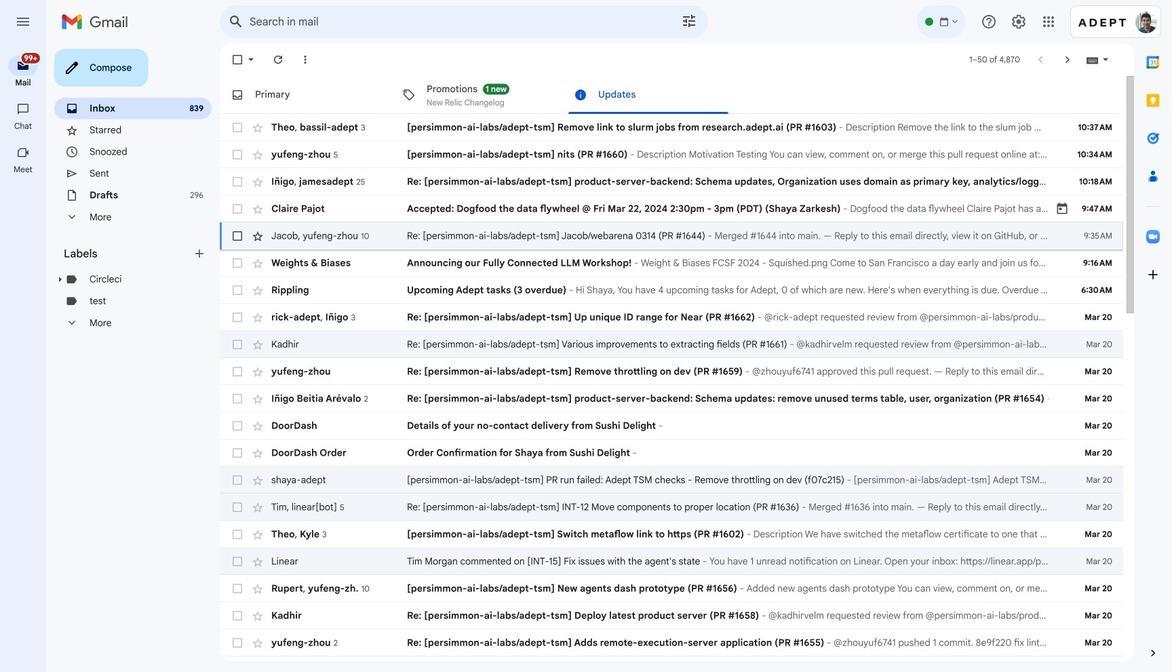 Task type: describe. For each thing, give the bounding box(es) containing it.
7 row from the top
[[220, 277, 1124, 304]]

2 row from the top
[[220, 141, 1124, 168]]

12 row from the top
[[220, 413, 1124, 440]]

19 row from the top
[[220, 603, 1124, 630]]

search in mail image
[[224, 10, 248, 34]]

5 row from the top
[[220, 223, 1124, 250]]

calendar event image
[[1056, 202, 1069, 216]]

8 row from the top
[[220, 304, 1124, 331]]

more email options image
[[299, 53, 312, 67]]

4 row from the top
[[220, 195, 1124, 223]]

promotions, one new message, tab
[[392, 76, 563, 114]]

gmail image
[[61, 8, 135, 35]]

16 row from the top
[[220, 521, 1124, 548]]

9 row from the top
[[220, 331, 1124, 358]]

older image
[[1061, 53, 1075, 67]]

15 row from the top
[[220, 494, 1124, 521]]

support image
[[981, 14, 998, 30]]

settings image
[[1011, 14, 1027, 30]]



Task type: vqa. For each thing, say whether or not it's contained in the screenshot.
15th row from the bottom of the page
yes



Task type: locate. For each thing, give the bounding box(es) containing it.
navigation
[[0, 43, 48, 672]]

3 row from the top
[[220, 168, 1173, 195]]

Search in mail search field
[[220, 5, 708, 38]]

None checkbox
[[231, 53, 244, 67], [231, 148, 244, 162], [231, 175, 244, 189], [231, 229, 244, 243], [231, 257, 244, 270], [231, 284, 244, 297], [231, 311, 244, 324], [231, 392, 244, 406], [231, 419, 244, 433], [231, 501, 244, 514], [231, 582, 244, 596], [231, 53, 244, 67], [231, 148, 244, 162], [231, 175, 244, 189], [231, 229, 244, 243], [231, 257, 244, 270], [231, 284, 244, 297], [231, 311, 244, 324], [231, 392, 244, 406], [231, 419, 244, 433], [231, 501, 244, 514], [231, 582, 244, 596]]

advanced search options image
[[676, 7, 703, 35]]

None checkbox
[[231, 121, 244, 134], [231, 202, 244, 216], [231, 338, 244, 352], [231, 365, 244, 379], [231, 447, 244, 460], [231, 474, 244, 487], [231, 528, 244, 542], [231, 555, 244, 569], [231, 609, 244, 623], [231, 637, 244, 650], [231, 121, 244, 134], [231, 202, 244, 216], [231, 338, 244, 352], [231, 365, 244, 379], [231, 447, 244, 460], [231, 474, 244, 487], [231, 528, 244, 542], [231, 555, 244, 569], [231, 609, 244, 623], [231, 637, 244, 650]]

11 row from the top
[[220, 385, 1124, 413]]

1 row from the top
[[220, 114, 1124, 141]]

1 horizontal spatial tab list
[[1135, 43, 1173, 624]]

row
[[220, 114, 1124, 141], [220, 141, 1124, 168], [220, 168, 1173, 195], [220, 195, 1124, 223], [220, 223, 1124, 250], [220, 250, 1124, 277], [220, 277, 1124, 304], [220, 304, 1124, 331], [220, 331, 1124, 358], [220, 358, 1124, 385], [220, 385, 1124, 413], [220, 413, 1124, 440], [220, 440, 1124, 467], [220, 467, 1124, 494], [220, 494, 1124, 521], [220, 521, 1124, 548], [220, 548, 1124, 575], [220, 575, 1124, 603], [220, 603, 1124, 630], [220, 630, 1124, 657], [220, 657, 1124, 672]]

17 row from the top
[[220, 548, 1124, 575]]

main menu image
[[15, 14, 31, 30]]

21 row from the top
[[220, 657, 1124, 672]]

main content
[[220, 76, 1173, 672]]

tab list
[[1135, 43, 1173, 624], [220, 76, 1124, 114]]

primary tab
[[220, 76, 390, 114]]

6 row from the top
[[220, 250, 1124, 277]]

20 row from the top
[[220, 630, 1124, 657]]

updates tab
[[563, 76, 734, 114]]

heading
[[0, 77, 46, 88], [0, 121, 46, 132], [0, 164, 46, 175], [64, 247, 193, 261]]

0 horizontal spatial tab list
[[220, 76, 1124, 114]]

10 row from the top
[[220, 358, 1124, 385]]

18 row from the top
[[220, 575, 1124, 603]]

select input tool image
[[1102, 54, 1110, 65]]

refresh image
[[271, 53, 285, 67]]

Search in mail text field
[[250, 15, 643, 29]]

14 row from the top
[[220, 467, 1124, 494]]

13 row from the top
[[220, 440, 1124, 467]]



